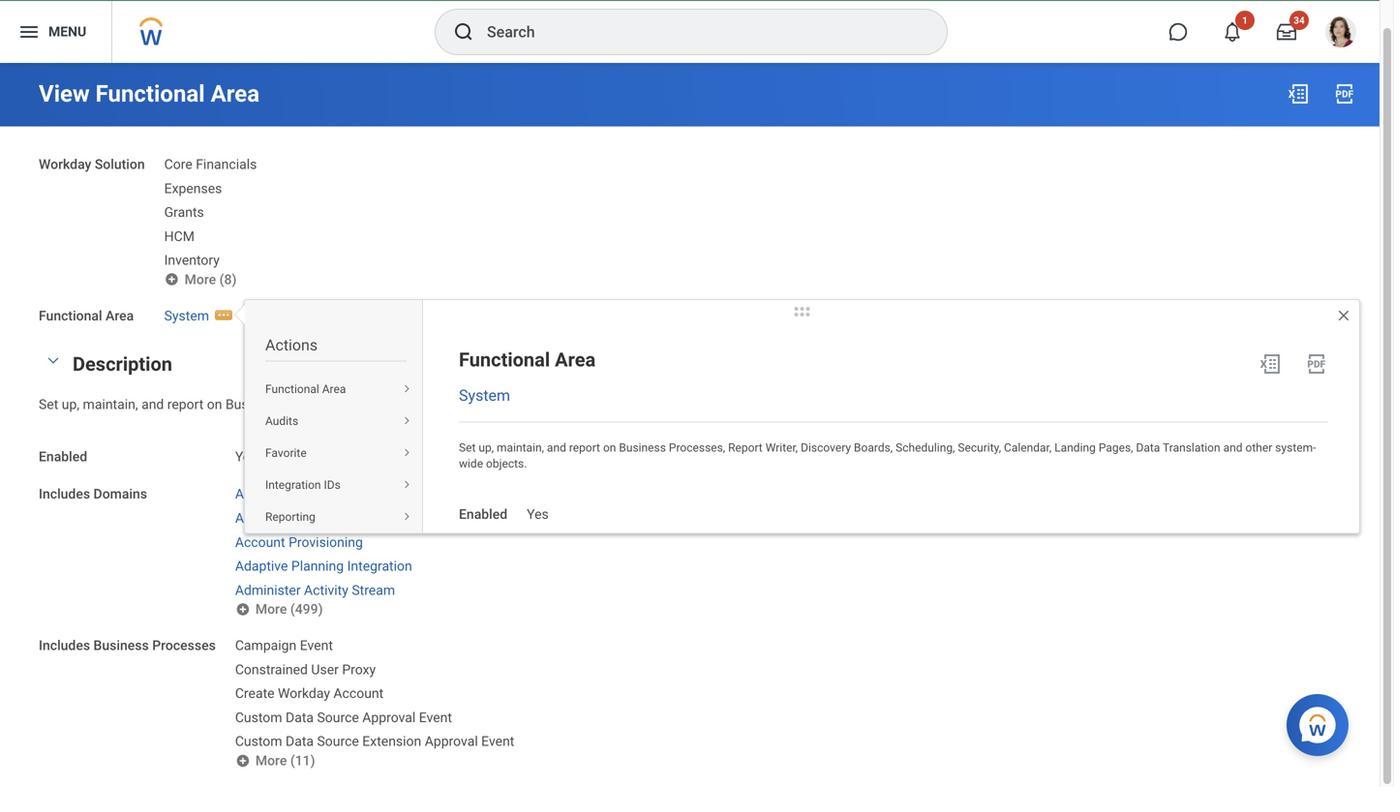 Task type: describe. For each thing, give the bounding box(es) containing it.
wide for move modal icon
[[459, 457, 483, 470]]

security, for move modal image
[[958, 441, 1001, 455]]

report for menu containing functional area
[[728, 441, 763, 455]]

move modal image
[[783, 300, 822, 323]]

objects. for move modal image
[[486, 457, 527, 470]]

ability to create only temporary reports
[[235, 486, 479, 502]]

includes for includes business processes
[[39, 638, 90, 654]]

processes
[[152, 638, 216, 654]]

1 vertical spatial planning
[[291, 558, 344, 574]]

chevron right image for audits
[[395, 416, 418, 428]]

writer, for menu related to move modal icon
[[766, 441, 798, 455]]

chevron right image for reporting
[[395, 512, 418, 523]]

stream
[[352, 582, 395, 598]]

0 horizontal spatial workday
[[39, 156, 91, 172]]

wide inside 'description' group
[[1039, 397, 1067, 413]]

Search Workday  search field
[[487, 11, 907, 53]]

actions for move modal icon
[[265, 336, 318, 354]]

administer
[[235, 582, 301, 598]]

pages, for move modal image
[[1099, 441, 1133, 455]]

translation for move modal icon
[[1163, 441, 1221, 455]]

up, for move modal icon
[[479, 441, 494, 455]]

move modal image
[[783, 300, 822, 323]]

boards, for move modal image
[[854, 441, 893, 455]]

on inside 'description' group
[[207, 397, 222, 413]]

discovery inside 'description' group
[[438, 397, 496, 413]]

calendar, for move modal image
[[1004, 441, 1052, 455]]

boards, for move modal icon
[[854, 441, 893, 455]]

ids
[[324, 478, 341, 492]]

yes for menu related to move modal icon
[[527, 506, 549, 522]]

1 button
[[1211, 11, 1255, 53]]

security, for move modal icon
[[958, 441, 1001, 455]]

writer, inside 'description' group
[[396, 397, 434, 413]]

view functional area
[[39, 80, 260, 107]]

grants element
[[164, 200, 204, 220]]

1 horizontal spatial approval
[[425, 734, 478, 750]]

more (499)
[[255, 601, 323, 617]]

translation inside 'description' group
[[860, 397, 927, 413]]

more for more (499)
[[255, 601, 287, 617]]

menu
[[48, 24, 86, 40]]

report inside 'description' group
[[167, 397, 204, 413]]

create inside campaign event constrained user proxy create workday account custom data source approval event custom data source extension approval event
[[235, 686, 275, 702]]

access
[[235, 510, 279, 526]]

custom data source extension approval event element
[[235, 730, 514, 750]]

constrained user proxy element
[[235, 658, 376, 678]]

2 custom from the top
[[235, 734, 282, 750]]

enabled for menu containing functional area
[[459, 506, 507, 522]]

menu button
[[0, 1, 112, 63]]

description button
[[73, 353, 172, 376]]

expenses element
[[164, 176, 222, 196]]

profile logan mcneil image
[[1325, 16, 1356, 51]]

system link for menu containing functional area
[[459, 387, 510, 405]]

(499)
[[290, 601, 323, 617]]

pages, inside 'description' group
[[785, 397, 825, 413]]

integration inside items selected list
[[347, 558, 412, 574]]

includes business processes
[[39, 638, 216, 654]]

domains
[[93, 486, 147, 502]]

business inside 'description' group
[[226, 397, 280, 413]]

system link for menu related to move modal icon
[[459, 387, 510, 405]]

grants
[[164, 204, 204, 220]]

more (11) button
[[235, 751, 317, 770]]

system- for close icon
[[1275, 441, 1316, 455]]

chevron right image for integration ids
[[395, 480, 418, 491]]

boards, inside 'description' group
[[500, 397, 545, 413]]

enabled for menu related to move modal icon
[[459, 506, 507, 522]]

enabled element for menu related to move modal icon
[[527, 495, 549, 523]]

extension
[[362, 734, 421, 750]]

integration inside menu item
[[265, 478, 321, 492]]

user
[[311, 662, 339, 678]]

on for menu containing functional area
[[603, 441, 616, 455]]

items selected list for (11)
[[235, 634, 545, 751]]

export to excel image
[[1259, 352, 1282, 376]]

set up, maintain, and report on business processes, report writer, discovery boards, scheduling, security, calendar, landing pages, data translation and other system- wide objects. for move modal image
[[459, 441, 1316, 470]]

notifications large image
[[1223, 22, 1242, 42]]

more (8)
[[185, 271, 237, 287]]

inventory
[[164, 252, 220, 268]]

temporary
[[363, 486, 428, 502]]

campaign event element
[[235, 634, 333, 654]]

items selected list for (499)
[[235, 482, 510, 599]]

search image
[[452, 20, 475, 44]]

export to excel image for yes
[[1259, 352, 1282, 376]]

close image
[[1336, 308, 1352, 323]]

chevron right image for functional area
[[395, 384, 418, 396]]

administer activity stream link
[[235, 578, 395, 598]]

2 vertical spatial event
[[481, 734, 514, 750]]

items selected list for (8)
[[164, 152, 288, 269]]

favorite menu item
[[245, 437, 427, 469]]

maintain, inside 'description' group
[[83, 397, 138, 413]]

area inside menu item
[[322, 382, 346, 396]]

core financials element
[[164, 152, 257, 172]]

more (8) button
[[164, 269, 239, 288]]

processes, for move modal icon
[[669, 441, 725, 455]]

chevron right image
[[395, 448, 418, 459]]

audits menu item
[[245, 405, 427, 437]]

expenses
[[164, 180, 222, 196]]

grants hcm inventory
[[164, 204, 220, 268]]

solution
[[95, 156, 145, 172]]

core
[[164, 156, 192, 172]]

0 vertical spatial approval
[[362, 710, 416, 726]]

functional inside menu item
[[265, 382, 319, 396]]

report for menu related to move modal icon
[[728, 441, 763, 455]]

account provisioning
[[235, 534, 363, 550]]

functional area menu item
[[245, 373, 427, 405]]

enabled inside view functional area main content
[[39, 449, 87, 465]]

chevron down image
[[42, 354, 65, 368]]

constrained
[[235, 662, 308, 678]]

includes for includes domains
[[39, 486, 90, 502]]

inbox large image
[[1277, 22, 1296, 42]]

yes inside view functional area main content
[[235, 449, 257, 465]]

up, inside 'description' group
[[62, 397, 79, 413]]

includes domains
[[39, 486, 147, 502]]

landing inside 'description' group
[[734, 397, 782, 413]]

maintain, for menu related to move modal icon
[[497, 441, 544, 455]]

1 horizontal spatial event
[[419, 710, 452, 726]]

financials
[[196, 156, 257, 172]]

set for menu related to move modal icon
[[459, 441, 476, 455]]

ability
[[235, 486, 272, 502]]

integration ids
[[265, 478, 341, 492]]

yes for menu containing functional area
[[527, 506, 549, 522]]

access adaptive planning
[[235, 510, 391, 526]]

1 custom from the top
[[235, 710, 282, 726]]

adaptive inside "adaptive planning integration" link
[[235, 558, 288, 574]]



Task type: locate. For each thing, give the bounding box(es) containing it.
approval up extension
[[362, 710, 416, 726]]

audits
[[265, 414, 298, 428]]

description
[[73, 353, 172, 376]]

more down the inventory
[[185, 271, 216, 287]]

report for menu containing functional area
[[569, 441, 600, 455]]

1 includes from the top
[[39, 486, 90, 502]]

actions for move modal image
[[265, 336, 318, 354]]

0 vertical spatial source
[[317, 710, 359, 726]]

and
[[141, 397, 164, 413], [931, 397, 953, 413], [547, 441, 566, 455], [547, 441, 566, 455], [1223, 441, 1243, 455], [1223, 441, 1243, 455]]

landing
[[734, 397, 782, 413], [1055, 441, 1096, 455], [1055, 441, 1096, 455]]

1 vertical spatial approval
[[425, 734, 478, 750]]

description group
[[39, 349, 1341, 414]]

account down access
[[235, 534, 285, 550]]

source down create workday account element
[[317, 710, 359, 726]]

report inside 'description' group
[[353, 397, 393, 413]]

view printable version (pdf) image
[[1333, 82, 1356, 106]]

create workday account element
[[235, 682, 384, 702]]

0 horizontal spatial integration
[[265, 478, 321, 492]]

more down administer
[[255, 601, 287, 617]]

system link
[[164, 304, 209, 324], [459, 387, 510, 405], [459, 387, 510, 405]]

pages,
[[785, 397, 825, 413], [1099, 441, 1133, 455], [1099, 441, 1133, 455]]

functional area inside menu item
[[265, 382, 346, 396]]

data inside 'description' group
[[829, 397, 857, 413]]

1 vertical spatial create
[[235, 686, 275, 702]]

chevron right image inside integration ids menu item
[[395, 480, 418, 491]]

1 vertical spatial adaptive
[[235, 558, 288, 574]]

report for menu related to move modal icon
[[569, 441, 600, 455]]

enabled
[[39, 449, 87, 465], [459, 506, 507, 522], [459, 506, 507, 522]]

integration up reporting
[[265, 478, 321, 492]]

campaign event constrained user proxy create workday account custom data source approval event custom data source extension approval event
[[235, 638, 514, 750]]

functional area
[[39, 308, 134, 324], [459, 349, 596, 371], [459, 349, 596, 371], [265, 382, 346, 396]]

4 chevron right image from the top
[[395, 512, 418, 523]]

more (11)
[[255, 753, 315, 769]]

items selected list containing ability to create only temporary reports
[[235, 482, 510, 599]]

0 vertical spatial create
[[291, 486, 330, 502]]

hcm
[[164, 228, 195, 244]]

3 chevron right image from the top
[[395, 480, 418, 491]]

functional
[[96, 80, 205, 107], [39, 308, 102, 324], [459, 349, 550, 371], [459, 349, 550, 371], [265, 382, 319, 396]]

discovery for enabled element associated with menu related to move modal icon
[[801, 441, 851, 455]]

on
[[207, 397, 222, 413], [603, 441, 616, 455], [603, 441, 616, 455]]

close image
[[1336, 308, 1352, 323]]

view
[[39, 80, 90, 107]]

workday down constrained user proxy element
[[278, 686, 330, 702]]

account inside campaign event constrained user proxy create workday account custom data source approval event custom data source extension approval event
[[333, 686, 384, 702]]

1 vertical spatial includes
[[39, 638, 90, 654]]

(8)
[[219, 271, 237, 287]]

create down constrained
[[235, 686, 275, 702]]

items selected list containing core financials
[[164, 152, 288, 269]]

justify image
[[17, 20, 41, 44]]

adaptive planning integration
[[235, 558, 412, 574]]

translation
[[860, 397, 927, 413], [1163, 441, 1221, 455], [1163, 441, 1221, 455]]

0 vertical spatial event
[[300, 638, 333, 654]]

more for more (8)
[[185, 271, 216, 287]]

planning down the ability to create only temporary reports
[[339, 510, 391, 526]]

access adaptive planning link
[[235, 506, 391, 526]]

0 vertical spatial integration
[[265, 478, 321, 492]]

chevron right image inside reporting menu item
[[395, 512, 418, 523]]

create up access adaptive planning link
[[291, 486, 330, 502]]

on for menu related to move modal icon
[[603, 441, 616, 455]]

writer, for menu containing functional area
[[766, 441, 798, 455]]

1 horizontal spatial integration
[[347, 558, 412, 574]]

0 horizontal spatial event
[[300, 638, 333, 654]]

more left the (11) on the bottom of page
[[255, 753, 287, 769]]

proxy
[[342, 662, 376, 678]]

system for menu related to move modal icon
[[459, 387, 510, 405]]

up,
[[62, 397, 79, 413], [479, 441, 494, 455], [479, 441, 494, 455]]

provisioning
[[289, 534, 363, 550]]

processes,
[[284, 397, 350, 413], [669, 441, 725, 455], [669, 441, 725, 455]]

enabled element for menu containing functional area
[[527, 495, 549, 523]]

1 vertical spatial event
[[419, 710, 452, 726]]

planning up administer activity stream link
[[291, 558, 344, 574]]

0 vertical spatial more
[[185, 271, 216, 287]]

0 vertical spatial workday
[[39, 156, 91, 172]]

(11)
[[290, 753, 315, 769]]

processes, inside 'description' group
[[284, 397, 350, 413]]

translation for move modal image
[[1163, 441, 1221, 455]]

core financials
[[164, 156, 257, 172]]

view printable version (pdf) image for export to excel icon for yes
[[1305, 352, 1328, 376]]

adaptive up administer
[[235, 558, 288, 574]]

scheduling,
[[548, 397, 618, 413], [896, 441, 955, 455], [896, 441, 955, 455]]

create inside ability to create only temporary reports link
[[291, 486, 330, 502]]

security,
[[621, 397, 671, 413], [958, 441, 1001, 455], [958, 441, 1001, 455]]

ability to create only temporary reports link
[[235, 482, 479, 502]]

set up, maintain, and report on business processes, report writer, discovery boards, scheduling, security, calendar, landing pages, data translation and other system- wide objects. for move modal icon
[[459, 441, 1316, 470]]

discovery
[[438, 397, 496, 413], [801, 441, 851, 455], [801, 441, 851, 455]]

boards,
[[500, 397, 545, 413], [854, 441, 893, 455], [854, 441, 893, 455]]

activity
[[304, 582, 348, 598]]

account
[[235, 534, 285, 550], [333, 686, 384, 702]]

area
[[211, 80, 260, 107], [106, 308, 134, 324], [555, 349, 596, 371], [555, 349, 596, 371], [322, 382, 346, 396]]

1 vertical spatial workday
[[278, 686, 330, 702]]

processes, for move modal image
[[669, 441, 725, 455]]

2 source from the top
[[317, 734, 359, 750]]

1 vertical spatial export to excel image
[[1259, 352, 1282, 376]]

favorite
[[265, 446, 307, 460]]

set
[[39, 397, 58, 413], [459, 441, 476, 455], [459, 441, 476, 455]]

calendar, inside 'description' group
[[675, 397, 730, 413]]

0 horizontal spatial create
[[235, 686, 275, 702]]

pages, for move modal icon
[[1099, 441, 1133, 455]]

1 vertical spatial more
[[255, 601, 287, 617]]

system
[[164, 308, 209, 324], [459, 387, 510, 405], [459, 387, 510, 405]]

1 horizontal spatial create
[[291, 486, 330, 502]]

event
[[300, 638, 333, 654], [419, 710, 452, 726], [481, 734, 514, 750]]

data
[[829, 397, 857, 413], [1136, 441, 1160, 455], [1136, 441, 1160, 455], [286, 710, 314, 726], [286, 734, 314, 750]]

scheduling, inside 'description' group
[[548, 397, 618, 413]]

account down proxy
[[333, 686, 384, 702]]

integration
[[265, 478, 321, 492], [347, 558, 412, 574]]

set inside 'description' group
[[39, 397, 58, 413]]

chevron right image inside audits menu item
[[395, 416, 418, 428]]

workday solution
[[39, 156, 145, 172]]

1 vertical spatial items selected list
[[235, 482, 510, 599]]

integration ids menu item
[[245, 469, 427, 501]]

source down 'custom data source approval event' element
[[317, 734, 359, 750]]

0 vertical spatial items selected list
[[164, 152, 288, 269]]

account provisioning link
[[235, 530, 363, 550]]

reporting
[[265, 510, 316, 524]]

system- inside 'description' group
[[991, 397, 1039, 413]]

inventory element
[[164, 248, 220, 268]]

1 vertical spatial source
[[317, 734, 359, 750]]

objects. for move modal icon
[[486, 457, 527, 470]]

1 horizontal spatial account
[[333, 686, 384, 702]]

2 vertical spatial items selected list
[[235, 634, 545, 751]]

0 vertical spatial adaptive
[[283, 510, 335, 526]]

0 horizontal spatial export to excel image
[[1259, 352, 1282, 376]]

integration up stream
[[347, 558, 412, 574]]

system- for close image
[[1275, 441, 1316, 455]]

system for menu containing functional area
[[459, 387, 510, 405]]

other for close icon
[[1246, 441, 1273, 455]]

more inside "dropdown button"
[[255, 601, 287, 617]]

1 vertical spatial integration
[[347, 558, 412, 574]]

report
[[167, 397, 204, 413], [569, 441, 600, 455], [569, 441, 600, 455]]

administer activity stream
[[235, 582, 395, 598]]

reporting menu item
[[245, 501, 427, 533]]

more (499) button
[[235, 599, 325, 618]]

wide for move modal image
[[459, 457, 483, 470]]

other for close image
[[1246, 441, 1273, 455]]

set for menu containing functional area
[[459, 441, 476, 455]]

0 vertical spatial custom
[[235, 710, 282, 726]]

menu for move modal icon
[[245, 373, 427, 533]]

custom data source approval event element
[[235, 706, 452, 726]]

view printable version (pdf) image for export to excel image
[[1305, 352, 1328, 376]]

scheduling, for move modal icon
[[896, 441, 955, 455]]

maintain, for menu containing functional area
[[497, 441, 544, 455]]

to
[[276, 486, 288, 502]]

export to excel image
[[1287, 82, 1310, 106], [1259, 352, 1282, 376]]

1 chevron right image from the top
[[395, 384, 418, 396]]

1 horizontal spatial workday
[[278, 686, 330, 702]]

hcm element
[[164, 224, 195, 244]]

functional area inside main content
[[39, 308, 134, 324]]

1 vertical spatial account
[[333, 686, 384, 702]]

adaptive planning integration link
[[235, 554, 412, 574]]

2 includes from the top
[[39, 638, 90, 654]]

writer,
[[396, 397, 434, 413], [766, 441, 798, 455], [766, 441, 798, 455]]

set up, maintain, and report on business processes, report writer, discovery boards, scheduling, security, calendar, landing pages, data translation and other system-wide objects.
[[39, 397, 1118, 413]]

business
[[226, 397, 280, 413], [619, 441, 666, 455], [619, 441, 666, 455], [93, 638, 149, 654]]

landing for move modal icon
[[1055, 441, 1096, 455]]

workday left solution
[[39, 156, 91, 172]]

maintain,
[[83, 397, 138, 413], [497, 441, 544, 455], [497, 441, 544, 455]]

other inside 'description' group
[[957, 397, 988, 413]]

menu
[[245, 373, 427, 533], [245, 373, 427, 533]]

only
[[334, 486, 360, 502]]

adaptive up 'account provisioning' link
[[283, 510, 335, 526]]

objects. inside 'description' group
[[1071, 397, 1118, 413]]

0 horizontal spatial account
[[235, 534, 285, 550]]

1
[[1242, 15, 1248, 26]]

calendar, for move modal icon
[[1004, 441, 1052, 455]]

adaptive
[[283, 510, 335, 526], [235, 558, 288, 574]]

view functional area main content
[[0, 63, 1380, 787]]

1 source from the top
[[317, 710, 359, 726]]

other
[[957, 397, 988, 413], [1246, 441, 1273, 455], [1246, 441, 1273, 455]]

discovery for menu containing functional area enabled element
[[801, 441, 851, 455]]

custom
[[235, 710, 282, 726], [235, 734, 282, 750]]

workday
[[39, 156, 91, 172], [278, 686, 330, 702]]

more for more (11)
[[255, 753, 287, 769]]

2 vertical spatial more
[[255, 753, 287, 769]]

calendar,
[[675, 397, 730, 413], [1004, 441, 1052, 455], [1004, 441, 1052, 455]]

34 button
[[1265, 11, 1309, 53]]

source
[[317, 710, 359, 726], [317, 734, 359, 750]]

scheduling, for move modal image
[[896, 441, 955, 455]]

system inside view functional area main content
[[164, 308, 209, 324]]

adaptive inside access adaptive planning link
[[283, 510, 335, 526]]

approval
[[362, 710, 416, 726], [425, 734, 478, 750]]

functional area dialog
[[225, 299, 1360, 534], [225, 299, 1360, 534]]

chevron right image
[[395, 384, 418, 396], [395, 416, 418, 428], [395, 480, 418, 491], [395, 512, 418, 523]]

actions
[[265, 336, 318, 354], [265, 336, 318, 354]]

workday inside campaign event constrained user proxy create workday account custom data source approval event custom data source extension approval event
[[278, 686, 330, 702]]

view printable version (pdf) image
[[1305, 352, 1328, 376], [1305, 352, 1328, 376]]

2 chevron right image from the top
[[395, 416, 418, 428]]

report
[[353, 397, 393, 413], [728, 441, 763, 455], [728, 441, 763, 455]]

menu containing functional area
[[245, 373, 427, 533]]

set up, maintain, and report on business processes, report writer, discovery boards, scheduling, security, calendar, landing pages, data translation and other system- wide objects.
[[459, 441, 1316, 470], [459, 441, 1316, 470]]

1 vertical spatial custom
[[235, 734, 282, 750]]

34
[[1294, 15, 1305, 26]]

0 vertical spatial export to excel image
[[1287, 82, 1310, 106]]

chevron right image inside the functional area menu item
[[395, 384, 418, 396]]

0 horizontal spatial approval
[[362, 710, 416, 726]]

0 vertical spatial planning
[[339, 510, 391, 526]]

items selected list
[[164, 152, 288, 269], [235, 482, 510, 599], [235, 634, 545, 751]]

objects.
[[1071, 397, 1118, 413], [486, 457, 527, 470], [486, 457, 527, 470]]

enabled element
[[235, 437, 257, 466], [527, 495, 549, 523], [527, 495, 549, 523]]

export to excel image for set up, maintain, and report on business processes, report writer, discovery boards, scheduling, security, calendar, landing pages, data translation and other system-wide objects.
[[1287, 82, 1310, 106]]

up, for move modal image
[[479, 441, 494, 455]]

approval right extension
[[425, 734, 478, 750]]

campaign
[[235, 638, 297, 654]]

reports
[[431, 486, 479, 502]]

items selected list containing campaign event
[[235, 634, 545, 751]]

system-
[[991, 397, 1039, 413], [1275, 441, 1316, 455], [1275, 441, 1316, 455]]

0 vertical spatial account
[[235, 534, 285, 550]]

landing for move modal image
[[1055, 441, 1096, 455]]

2 horizontal spatial event
[[481, 734, 514, 750]]

1 horizontal spatial export to excel image
[[1287, 82, 1310, 106]]

create
[[291, 486, 330, 502], [235, 686, 275, 702]]

wide
[[1039, 397, 1067, 413], [459, 457, 483, 470], [459, 457, 483, 470]]

menu for move modal image
[[245, 373, 427, 533]]

0 vertical spatial includes
[[39, 486, 90, 502]]

security, inside 'description' group
[[621, 397, 671, 413]]



Task type: vqa. For each thing, say whether or not it's contained in the screenshot.
YES associated with Move Modal icon
yes



